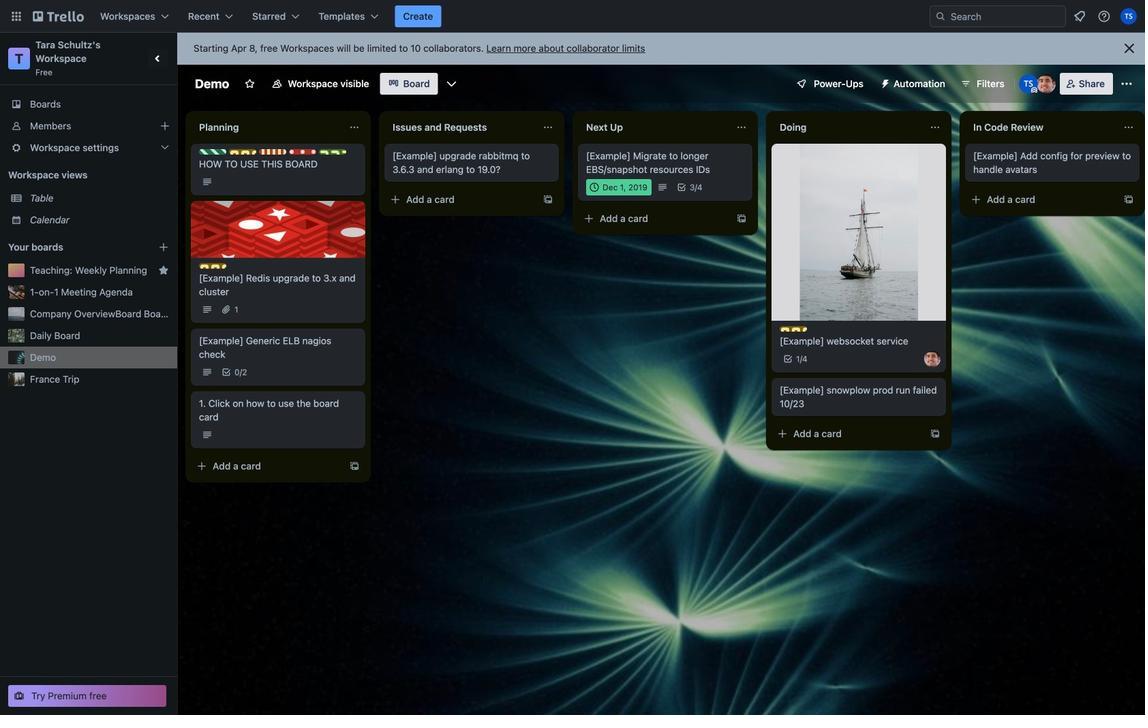 Task type: describe. For each thing, give the bounding box(es) containing it.
color: orange, title: "manual deploy steps" element
[[259, 149, 286, 155]]

1 horizontal spatial create from template… image
[[736, 213, 747, 224]]

color: green, title: "verified in staging" element
[[199, 149, 226, 155]]

this member is an admin of this board. image
[[1031, 87, 1038, 93]]

starred icon image
[[158, 265, 169, 276]]

james peterson (jamespeterson93) image
[[1037, 74, 1056, 93]]

2 vertical spatial color: yellow, title: "ready to merge" element
[[780, 327, 807, 332]]

back to home image
[[33, 5, 84, 27]]

workspace navigation collapse icon image
[[149, 49, 168, 68]]

2 horizontal spatial create from template… image
[[930, 429, 941, 440]]

color: lime, title: "secrets" element
[[319, 149, 346, 155]]

color: red, title: "unshippable!" element
[[289, 149, 316, 155]]

show menu image
[[1120, 77, 1134, 91]]

sm image
[[875, 73, 894, 92]]

customize views image
[[445, 77, 459, 91]]

add board image
[[158, 242, 169, 253]]

james peterson (jamespeterson93) image
[[925, 351, 941, 367]]

0 horizontal spatial color: yellow, title: "ready to merge" element
[[199, 263, 226, 269]]



Task type: vqa. For each thing, say whether or not it's contained in the screenshot.
Board name text field at the left top of page
yes



Task type: locate. For each thing, give the bounding box(es) containing it.
None text field
[[385, 117, 537, 138]]

Search field
[[930, 5, 1066, 27]]

1 vertical spatial create from template… image
[[349, 461, 360, 472]]

0 vertical spatial create from template… image
[[1124, 194, 1135, 205]]

tara schultz (taraschultz7) image
[[1121, 8, 1137, 25]]

2 vertical spatial create from template… image
[[930, 429, 941, 440]]

2 horizontal spatial color: yellow, title: "ready to merge" element
[[780, 327, 807, 332]]

create from template… image
[[1124, 194, 1135, 205], [349, 461, 360, 472]]

1 vertical spatial color: yellow, title: "ready to merge" element
[[199, 263, 226, 269]]

color: yellow, title: "ready to merge" element
[[229, 149, 256, 155], [199, 263, 226, 269], [780, 327, 807, 332]]

1 horizontal spatial color: yellow, title: "ready to merge" element
[[229, 149, 256, 155]]

0 vertical spatial color: yellow, title: "ready to merge" element
[[229, 149, 256, 155]]

1 vertical spatial create from template… image
[[736, 213, 747, 224]]

None checkbox
[[586, 179, 652, 196]]

0 horizontal spatial create from template… image
[[349, 461, 360, 472]]

create from template… image
[[543, 194, 554, 205], [736, 213, 747, 224], [930, 429, 941, 440]]

0 horizontal spatial create from template… image
[[543, 194, 554, 205]]

primary element
[[0, 0, 1145, 33]]

0 vertical spatial create from template… image
[[543, 194, 554, 205]]

star or unstar board image
[[244, 78, 255, 89]]

tara schultz (taraschultz7) image
[[1019, 74, 1038, 93]]

Board name text field
[[188, 73, 236, 95]]

your boards with 6 items element
[[8, 239, 138, 256]]

open information menu image
[[1098, 10, 1111, 23]]

None text field
[[191, 117, 344, 138], [578, 117, 731, 138], [772, 117, 925, 138], [965, 117, 1118, 138], [191, 117, 344, 138], [578, 117, 731, 138], [772, 117, 925, 138], [965, 117, 1118, 138]]

0 notifications image
[[1072, 8, 1088, 25]]

1 horizontal spatial create from template… image
[[1124, 194, 1135, 205]]

search image
[[935, 11, 946, 22]]



